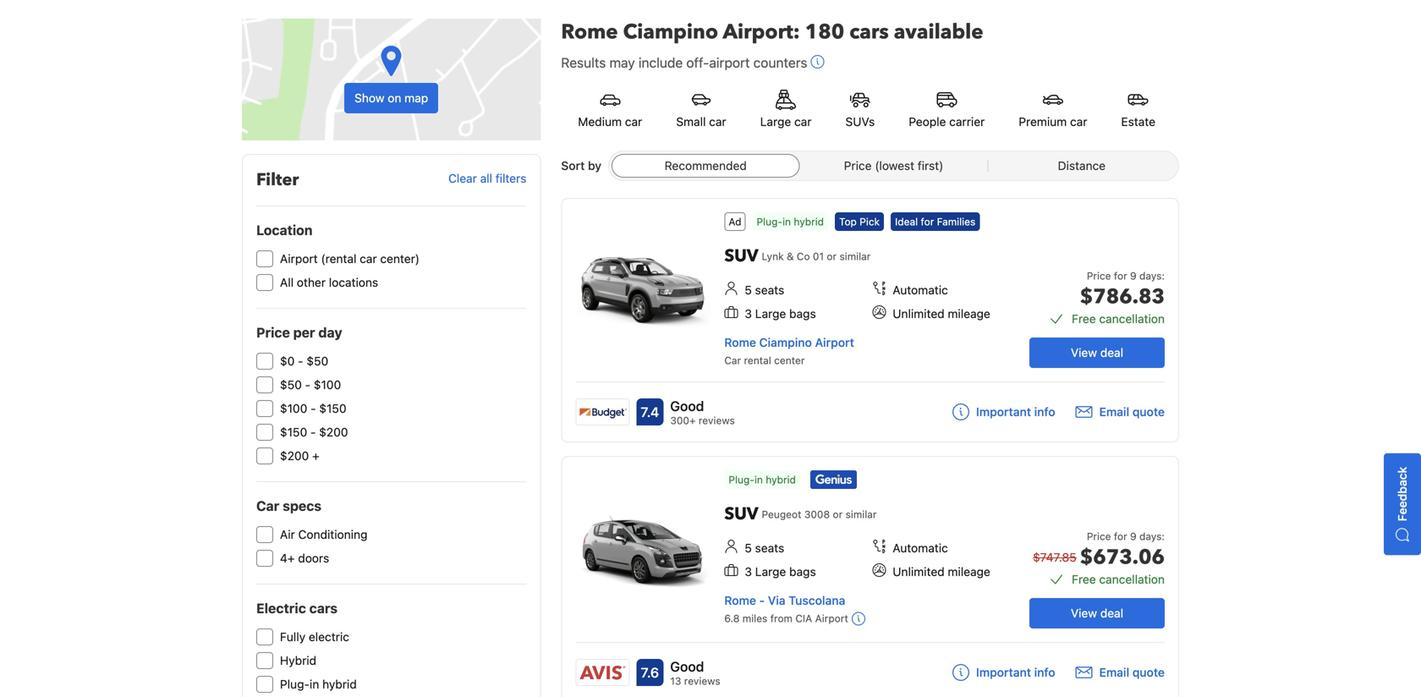 Task type: locate. For each thing, give the bounding box(es) containing it.
1 free cancellation from the top
[[1072, 312, 1165, 326]]

free down price for 9 days: $747.85 $673.06
[[1072, 573, 1097, 587]]

may
[[610, 55, 635, 71]]

ciampino up include
[[623, 18, 719, 46]]

premium car
[[1019, 115, 1088, 129]]

email quote for $786.83
[[1100, 405, 1165, 419]]

seats down "peugeot"
[[755, 541, 785, 555]]

clear all filters
[[449, 172, 527, 186]]

2 view deal button from the top
[[1030, 598, 1165, 629]]

2 free from the top
[[1072, 573, 1097, 587]]

&
[[787, 251, 794, 262]]

0 vertical spatial unlimited
[[893, 307, 945, 321]]

3 up rental
[[745, 307, 752, 321]]

ciampino inside the rome ciampino airport car rental center
[[760, 336, 812, 350]]

the rental counter isn't at the airport, so you'll need to make your own way there. image
[[852, 612, 866, 626], [852, 612, 866, 626]]

unlimited
[[893, 307, 945, 321], [893, 565, 945, 579]]

feedback
[[1396, 467, 1410, 522]]

2 vertical spatial in
[[310, 678, 319, 691]]

1 vertical spatial unlimited mileage
[[893, 565, 991, 579]]

email for $747.85
[[1100, 666, 1130, 680]]

rome up rental
[[725, 336, 757, 350]]

1 vertical spatial seats
[[755, 541, 785, 555]]

0 vertical spatial important info
[[977, 405, 1056, 419]]

$100 down "$50 - $100"
[[280, 402, 308, 416]]

cars
[[850, 18, 889, 46], [309, 601, 338, 617]]

2 important from the top
[[977, 666, 1032, 680]]

- up $150 - $200
[[311, 402, 316, 416]]

1 3 from the top
[[745, 307, 752, 321]]

ideal
[[896, 216, 918, 228]]

1 vertical spatial 5 seats
[[745, 541, 785, 555]]

2 unlimited from the top
[[893, 565, 945, 579]]

plug-in hybrid
[[757, 216, 824, 228], [729, 474, 796, 486], [280, 678, 357, 691]]

sort
[[561, 159, 585, 173]]

hybrid
[[794, 216, 824, 228], [766, 474, 796, 486], [323, 678, 357, 691]]

0 vertical spatial quote
[[1133, 405, 1165, 419]]

1 mileage from the top
[[948, 307, 991, 321]]

5 down suv peugeot 3008 or similar
[[745, 541, 752, 555]]

$200 up +
[[319, 425, 348, 439]]

0 vertical spatial view deal button
[[1030, 338, 1165, 368]]

good
[[671, 398, 705, 414], [671, 659, 705, 675]]

$200
[[319, 425, 348, 439], [280, 449, 309, 463]]

tuscolana
[[789, 594, 846, 608]]

view deal button
[[1030, 338, 1165, 368], [1030, 598, 1165, 629]]

$100
[[314, 378, 341, 392], [280, 402, 308, 416]]

2 seats from the top
[[755, 541, 785, 555]]

0 horizontal spatial ciampino
[[623, 18, 719, 46]]

customer rating 7.4 good element
[[671, 396, 735, 416]]

for inside price for 9 days: $747.85 $673.06
[[1115, 531, 1128, 543]]

bags
[[790, 307, 816, 321], [790, 565, 816, 579]]

bags for $747.85
[[790, 565, 816, 579]]

0 vertical spatial 5 seats
[[745, 283, 785, 297]]

view deal button for $786.83
[[1030, 338, 1165, 368]]

2 bags from the top
[[790, 565, 816, 579]]

2 important info button from the top
[[953, 665, 1056, 681]]

cars right 180
[[850, 18, 889, 46]]

1 horizontal spatial $100
[[314, 378, 341, 392]]

2 email from the top
[[1100, 666, 1130, 680]]

1 horizontal spatial in
[[755, 474, 763, 486]]

- left the via
[[760, 594, 765, 608]]

important info button for $786.83
[[953, 404, 1056, 421]]

email quote button for $747.85
[[1076, 665, 1165, 681]]

2 cancellation from the top
[[1100, 573, 1165, 587]]

2 email quote button from the top
[[1076, 665, 1165, 681]]

2 automatic from the top
[[893, 541, 949, 555]]

1 vertical spatial cars
[[309, 601, 338, 617]]

2 days: from the top
[[1140, 531, 1165, 543]]

on
[[388, 91, 402, 105]]

car
[[625, 115, 643, 129], [709, 115, 727, 129], [795, 115, 812, 129], [1071, 115, 1088, 129], [360, 252, 377, 266]]

2 email quote from the top
[[1100, 666, 1165, 680]]

1 email quote button from the top
[[1076, 404, 1165, 421]]

free for $747.85
[[1072, 573, 1097, 587]]

9 inside price for 9 days: $747.85 $673.06
[[1131, 531, 1137, 543]]

similar right 3008
[[846, 509, 877, 521]]

doors
[[298, 551, 329, 565]]

view deal down $673.06
[[1071, 607, 1124, 620]]

view deal button down $786.83
[[1030, 338, 1165, 368]]

fully electric
[[280, 630, 349, 644]]

plug- right ad
[[757, 216, 783, 228]]

in up &
[[783, 216, 791, 228]]

5 for $786.83
[[745, 283, 752, 297]]

unlimited mileage for $747.85
[[893, 565, 991, 579]]

lynk
[[762, 251, 784, 262]]

important
[[977, 405, 1032, 419], [977, 666, 1032, 680]]

similar
[[840, 251, 871, 262], [846, 509, 877, 521]]

rome up 6.8
[[725, 594, 757, 608]]

0 vertical spatial email quote
[[1100, 405, 1165, 419]]

0 vertical spatial cars
[[850, 18, 889, 46]]

1 product card group from the top
[[561, 198, 1186, 443]]

car specs
[[256, 498, 322, 514]]

1 vertical spatial email
[[1100, 666, 1130, 680]]

- down the $0 - $50
[[305, 378, 311, 392]]

car left rental
[[725, 355, 742, 366]]

plug-in hybrid down hybrid
[[280, 678, 357, 691]]

3 up rome - via tuscolana
[[745, 565, 752, 579]]

for for $786.83
[[1115, 270, 1128, 282]]

1 vertical spatial similar
[[846, 509, 877, 521]]

9 up $786.83
[[1131, 270, 1137, 282]]

product card group
[[561, 198, 1186, 443], [561, 456, 1186, 697]]

0 vertical spatial large
[[761, 115, 792, 129]]

1 vertical spatial deal
[[1101, 607, 1124, 620]]

important for $786.83
[[977, 405, 1032, 419]]

2 quote from the top
[[1133, 666, 1165, 680]]

locations
[[329, 275, 378, 289]]

1 cancellation from the top
[[1100, 312, 1165, 326]]

9
[[1131, 270, 1137, 282], [1131, 531, 1137, 543]]

in up "peugeot"
[[755, 474, 763, 486]]

1 vertical spatial free cancellation
[[1072, 573, 1165, 587]]

for up $786.83
[[1115, 270, 1128, 282]]

1 vertical spatial 3
[[745, 565, 752, 579]]

rome for rome ciampino airport car rental center
[[725, 336, 757, 350]]

view deal for $747.85
[[1071, 607, 1124, 620]]

1 important from the top
[[977, 405, 1032, 419]]

1 automatic from the top
[[893, 283, 949, 297]]

2 3 large bags from the top
[[745, 565, 816, 579]]

mileage
[[948, 307, 991, 321], [948, 565, 991, 579]]

0 vertical spatial info
[[1035, 405, 1056, 419]]

1 view deal from the top
[[1071, 346, 1124, 360]]

price left (lowest
[[844, 159, 872, 173]]

6.8 miles from cia airport
[[725, 613, 849, 625]]

0 vertical spatial ciampino
[[623, 18, 719, 46]]

filters
[[496, 172, 527, 186]]

rome ciampino airport button
[[725, 336, 855, 350]]

5 seats down "peugeot"
[[745, 541, 785, 555]]

hybrid up co
[[794, 216, 824, 228]]

2 vertical spatial airport
[[816, 613, 849, 625]]

1 vertical spatial info
[[1035, 666, 1056, 680]]

1 info from the top
[[1035, 405, 1056, 419]]

2 free cancellation from the top
[[1072, 573, 1165, 587]]

1 vertical spatial in
[[755, 474, 763, 486]]

1 vertical spatial free
[[1072, 573, 1097, 587]]

for up $673.06
[[1115, 531, 1128, 543]]

day
[[319, 325, 342, 341]]

$50 up "$50 - $100"
[[307, 354, 329, 368]]

rome inside the rome ciampino airport car rental center
[[725, 336, 757, 350]]

1 seats from the top
[[755, 283, 785, 297]]

1 3 large bags from the top
[[745, 307, 816, 321]]

2 important info from the top
[[977, 666, 1056, 680]]

1 vertical spatial 9
[[1131, 531, 1137, 543]]

free
[[1072, 312, 1097, 326], [1072, 573, 1097, 587]]

car inside 'button'
[[709, 115, 727, 129]]

2 horizontal spatial in
[[783, 216, 791, 228]]

view deal for $786.83
[[1071, 346, 1124, 360]]

5 down the suv lynk & co 01 or similar
[[745, 283, 752, 297]]

air conditioning
[[280, 528, 368, 542]]

1 vertical spatial email quote
[[1100, 666, 1165, 680]]

1 vertical spatial view deal
[[1071, 607, 1124, 620]]

show on map
[[355, 91, 428, 105]]

0 vertical spatial view
[[1071, 346, 1098, 360]]

miles
[[743, 613, 768, 625]]

1 good from the top
[[671, 398, 705, 414]]

days: for $786.83
[[1140, 270, 1165, 282]]

in
[[783, 216, 791, 228], [755, 474, 763, 486], [310, 678, 319, 691]]

- inside "button"
[[760, 594, 765, 608]]

seats for $786.83
[[755, 283, 785, 297]]

1 vertical spatial airport
[[815, 336, 855, 350]]

car for medium car
[[625, 115, 643, 129]]

email quote button for $786.83
[[1076, 404, 1165, 421]]

2 3 from the top
[[745, 565, 752, 579]]

top pick
[[840, 216, 880, 228]]

important info button for $747.85
[[953, 665, 1056, 681]]

electric
[[309, 630, 349, 644]]

all
[[480, 172, 493, 186]]

2 9 from the top
[[1131, 531, 1137, 543]]

0 vertical spatial 5
[[745, 283, 752, 297]]

car up locations
[[360, 252, 377, 266]]

5 seats for $747.85
[[745, 541, 785, 555]]

unlimited for $786.83
[[893, 307, 945, 321]]

1 vertical spatial $200
[[280, 449, 309, 463]]

free cancellation down $786.83
[[1072, 312, 1165, 326]]

electric cars
[[256, 601, 338, 617]]

email quote button
[[1076, 404, 1165, 421], [1076, 665, 1165, 681]]

3 large bags up the via
[[745, 565, 816, 579]]

9 for $786.83
[[1131, 270, 1137, 282]]

0 vertical spatial 3
[[745, 307, 752, 321]]

1 email quote from the top
[[1100, 405, 1165, 419]]

price for price for 9 days: $747.85 $673.06
[[1087, 531, 1112, 543]]

2 mileage from the top
[[948, 565, 991, 579]]

1 vertical spatial unlimited
[[893, 565, 945, 579]]

0 vertical spatial reviews
[[699, 415, 735, 427]]

price for price (lowest first)
[[844, 159, 872, 173]]

car right small
[[709, 115, 727, 129]]

9 inside price for 9 days: $786.83
[[1131, 270, 1137, 282]]

0 vertical spatial rome
[[561, 18, 618, 46]]

1 vertical spatial mileage
[[948, 565, 991, 579]]

2 unlimited mileage from the top
[[893, 565, 991, 579]]

$150 up $150 - $200
[[319, 402, 347, 416]]

3 large bags for $747.85
[[745, 565, 816, 579]]

1 5 seats from the top
[[745, 283, 785, 297]]

plug-in hybrid up &
[[757, 216, 824, 228]]

- right $0
[[298, 354, 303, 368]]

or right 3008
[[833, 509, 843, 521]]

email for $786.83
[[1100, 405, 1130, 419]]

1 vertical spatial hybrid
[[766, 474, 796, 486]]

suv left "peugeot"
[[725, 503, 759, 526]]

2 vertical spatial large
[[756, 565, 787, 579]]

good inside the good 13 reviews
[[671, 659, 705, 675]]

5 for $747.85
[[745, 541, 752, 555]]

1 vertical spatial $100
[[280, 402, 308, 416]]

rome up results
[[561, 18, 618, 46]]

cancellation down $673.06
[[1100, 573, 1165, 587]]

0 vertical spatial similar
[[840, 251, 871, 262]]

1 vertical spatial automatic
[[893, 541, 949, 555]]

0 vertical spatial email quote button
[[1076, 404, 1165, 421]]

in down hybrid
[[310, 678, 319, 691]]

0 vertical spatial seats
[[755, 283, 785, 297]]

2 view from the top
[[1071, 607, 1098, 620]]

3
[[745, 307, 752, 321], [745, 565, 752, 579]]

1 5 from the top
[[745, 283, 752, 297]]

bags up "tuscolana"
[[790, 565, 816, 579]]

car right the medium
[[625, 115, 643, 129]]

0 vertical spatial suv
[[725, 245, 759, 268]]

5 seats for $786.83
[[745, 283, 785, 297]]

unlimited for $747.85
[[893, 565, 945, 579]]

1 vertical spatial reviews
[[685, 676, 721, 687]]

large down counters
[[761, 115, 792, 129]]

ad
[[729, 216, 742, 228]]

1 horizontal spatial car
[[725, 355, 742, 366]]

results
[[561, 55, 606, 71]]

3 for $786.83
[[745, 307, 752, 321]]

2 5 from the top
[[745, 541, 752, 555]]

1 vertical spatial $150
[[280, 425, 307, 439]]

price inside price for 9 days: $786.83
[[1087, 270, 1112, 282]]

ciampino
[[623, 18, 719, 46], [760, 336, 812, 350]]

1 suv from the top
[[725, 245, 759, 268]]

1 free from the top
[[1072, 312, 1097, 326]]

email quote for $747.85
[[1100, 666, 1165, 680]]

1 vertical spatial ciampino
[[760, 336, 812, 350]]

info for $747.85
[[1035, 666, 1056, 680]]

price
[[844, 159, 872, 173], [1087, 270, 1112, 282], [256, 325, 290, 341], [1087, 531, 1112, 543]]

price up $673.06
[[1087, 531, 1112, 543]]

from
[[771, 613, 793, 625]]

0 vertical spatial important info button
[[953, 404, 1056, 421]]

view for $786.83
[[1071, 346, 1098, 360]]

- for $0
[[298, 354, 303, 368]]

1 email from the top
[[1100, 405, 1130, 419]]

for inside price for 9 days: $786.83
[[1115, 270, 1128, 282]]

days: up $673.06
[[1140, 531, 1165, 543]]

bags for $786.83
[[790, 307, 816, 321]]

large
[[761, 115, 792, 129], [756, 307, 787, 321], [756, 565, 787, 579]]

airport
[[710, 55, 750, 71]]

view down $786.83
[[1071, 346, 1098, 360]]

3 large bags
[[745, 307, 816, 321], [745, 565, 816, 579]]

0 horizontal spatial plug-
[[280, 678, 310, 691]]

car for small car
[[709, 115, 727, 129]]

ciampino up the center
[[760, 336, 812, 350]]

- down $100 - $150
[[311, 425, 316, 439]]

or right 01
[[827, 251, 837, 262]]

premium car button
[[1002, 80, 1105, 140]]

0 horizontal spatial $100
[[280, 402, 308, 416]]

location
[[256, 222, 313, 238]]

$100 up $100 - $150
[[314, 378, 341, 392]]

1 horizontal spatial cars
[[850, 18, 889, 46]]

2 info from the top
[[1035, 666, 1056, 680]]

bags up rome ciampino airport 'button'
[[790, 307, 816, 321]]

suv lynk & co 01 or similar
[[725, 245, 871, 268]]

0 vertical spatial bags
[[790, 307, 816, 321]]

reviews
[[699, 415, 735, 427], [685, 676, 721, 687]]

1 unlimited from the top
[[893, 307, 945, 321]]

suv left the lynk
[[725, 245, 759, 268]]

free cancellation down $673.06
[[1072, 573, 1165, 587]]

unlimited mileage for $786.83
[[893, 307, 991, 321]]

view down $747.85
[[1071, 607, 1098, 620]]

0 vertical spatial mileage
[[948, 307, 991, 321]]

2 suv from the top
[[725, 503, 759, 526]]

days: inside price for 9 days: $786.83
[[1140, 270, 1165, 282]]

1 important info button from the top
[[953, 404, 1056, 421]]

families
[[937, 216, 976, 228]]

car for premium car
[[1071, 115, 1088, 129]]

$150 up $200 +
[[280, 425, 307, 439]]

1 view deal button from the top
[[1030, 338, 1165, 368]]

plug- up suv peugeot 3008 or similar
[[729, 474, 755, 486]]

1 vertical spatial days:
[[1140, 531, 1165, 543]]

or inside suv peugeot 3008 or similar
[[833, 509, 843, 521]]

1 vertical spatial or
[[833, 509, 843, 521]]

1 vertical spatial email quote button
[[1076, 665, 1165, 681]]

good 13 reviews
[[671, 659, 721, 687]]

0 vertical spatial days:
[[1140, 270, 1165, 282]]

reviews inside good 300+ reviews
[[699, 415, 735, 427]]

suv
[[725, 245, 759, 268], [725, 503, 759, 526]]

quote
[[1133, 405, 1165, 419], [1133, 666, 1165, 680]]

1 horizontal spatial ciampino
[[760, 336, 812, 350]]

airport
[[280, 252, 318, 266], [815, 336, 855, 350], [816, 613, 849, 625]]

1 vertical spatial product card group
[[561, 456, 1186, 697]]

rome inside "button"
[[725, 594, 757, 608]]

deal down $673.06
[[1101, 607, 1124, 620]]

0 vertical spatial $200
[[319, 425, 348, 439]]

similar down top pick
[[840, 251, 871, 262]]

0 vertical spatial $50
[[307, 354, 329, 368]]

0 horizontal spatial car
[[256, 498, 280, 514]]

1 vertical spatial bags
[[790, 565, 816, 579]]

cars up electric
[[309, 601, 338, 617]]

large up rome ciampino airport 'button'
[[756, 307, 787, 321]]

large car
[[761, 115, 812, 129]]

premium
[[1019, 115, 1068, 129]]

0 vertical spatial unlimited mileage
[[893, 307, 991, 321]]

1 vertical spatial view
[[1071, 607, 1098, 620]]

1 bags from the top
[[790, 307, 816, 321]]

0 vertical spatial $150
[[319, 402, 347, 416]]

reviews inside the good 13 reviews
[[685, 676, 721, 687]]

0 vertical spatial 3 large bags
[[745, 307, 816, 321]]

(rental
[[321, 252, 357, 266]]

2 5 seats from the top
[[745, 541, 785, 555]]

1 unlimited mileage from the top
[[893, 307, 991, 321]]

1 9 from the top
[[1131, 270, 1137, 282]]

price inside price for 9 days: $747.85 $673.06
[[1087, 531, 1112, 543]]

$200 left +
[[280, 449, 309, 463]]

free for $786.83
[[1072, 312, 1097, 326]]

info
[[1035, 405, 1056, 419], [1035, 666, 1056, 680]]

car left 'suvs'
[[795, 115, 812, 129]]

days: up $786.83
[[1140, 270, 1165, 282]]

0 vertical spatial plug-in hybrid
[[757, 216, 824, 228]]

5 seats down the lynk
[[745, 283, 785, 297]]

0 vertical spatial automatic
[[893, 283, 949, 297]]

seats
[[755, 283, 785, 297], [755, 541, 785, 555]]

free down $786.83
[[1072, 312, 1097, 326]]

0 vertical spatial email
[[1100, 405, 1130, 419]]

1 vertical spatial important
[[977, 666, 1032, 680]]

1 deal from the top
[[1101, 346, 1124, 360]]

plug-in hybrid up "peugeot"
[[729, 474, 796, 486]]

2 product card group from the top
[[561, 456, 1186, 697]]

1 vertical spatial 3 large bags
[[745, 565, 816, 579]]

2 good from the top
[[671, 659, 705, 675]]

0 vertical spatial deal
[[1101, 346, 1124, 360]]

cancellation for $786.83
[[1100, 312, 1165, 326]]

$786.83
[[1081, 283, 1165, 311]]

car right premium on the right top of page
[[1071, 115, 1088, 129]]

2 view deal from the top
[[1071, 607, 1124, 620]]

large up the via
[[756, 565, 787, 579]]

peugeot
[[762, 509, 802, 521]]

cancellation down $786.83
[[1100, 312, 1165, 326]]

3 large bags up rome ciampino airport 'button'
[[745, 307, 816, 321]]

0 vertical spatial or
[[827, 251, 837, 262]]

good up "13"
[[671, 659, 705, 675]]

hybrid up "peugeot"
[[766, 474, 796, 486]]

car inside the rome ciampino airport car rental center
[[725, 355, 742, 366]]

0 vertical spatial important
[[977, 405, 1032, 419]]

price up $786.83
[[1087, 270, 1112, 282]]

1 quote from the top
[[1133, 405, 1165, 419]]

1 vertical spatial suv
[[725, 503, 759, 526]]

price for 9 days: $747.85 $673.06
[[1034, 531, 1165, 572]]

reviews for $747.85
[[685, 676, 721, 687]]

1 vertical spatial 5
[[745, 541, 752, 555]]

good for $786.83
[[671, 398, 705, 414]]

free cancellation for $786.83
[[1072, 312, 1165, 326]]

deal
[[1101, 346, 1124, 360], [1101, 607, 1124, 620]]

price inside sort by element
[[844, 159, 872, 173]]

cancellation for $747.85
[[1100, 573, 1165, 587]]

car left specs
[[256, 498, 280, 514]]

days: inside price for 9 days: $747.85 $673.06
[[1140, 531, 1165, 543]]

recommended
[[665, 159, 747, 173]]

seats down the lynk
[[755, 283, 785, 297]]

plug- down hybrid
[[280, 678, 310, 691]]

1 important info from the top
[[977, 405, 1056, 419]]

$50 down $0
[[280, 378, 302, 392]]

view deal button down $673.06
[[1030, 598, 1165, 629]]

9 up $673.06
[[1131, 531, 1137, 543]]

important info
[[977, 405, 1056, 419], [977, 666, 1056, 680]]

for for $747.85
[[1115, 531, 1128, 543]]

rome for rome ciampino airport: 180 cars available
[[561, 18, 618, 46]]

filter
[[256, 168, 299, 192]]

7.4 element
[[637, 399, 664, 426]]

mileage for $786.83
[[948, 307, 991, 321]]

1 days: from the top
[[1140, 270, 1165, 282]]

price left per
[[256, 325, 290, 341]]

1 vertical spatial cancellation
[[1100, 573, 1165, 587]]

product card group containing $786.83
[[561, 198, 1186, 443]]

1 vertical spatial view deal button
[[1030, 598, 1165, 629]]

people
[[909, 115, 947, 129]]

good inside good 300+ reviews
[[671, 398, 705, 414]]

view deal down $786.83
[[1071, 346, 1124, 360]]

1 view from the top
[[1071, 346, 1098, 360]]

show on map button
[[242, 19, 541, 140]]

small car
[[677, 115, 727, 129]]

reviews right "13"
[[685, 676, 721, 687]]

good up 300+ at left bottom
[[671, 398, 705, 414]]

large for $786.83
[[756, 307, 787, 321]]

2 deal from the top
[[1101, 607, 1124, 620]]

ciampino for airport:
[[623, 18, 719, 46]]

reviews right 300+ at left bottom
[[699, 415, 735, 427]]

deal down $786.83
[[1101, 346, 1124, 360]]

for right 'ideal'
[[921, 216, 935, 228]]

0 horizontal spatial $50
[[280, 378, 302, 392]]

4+
[[280, 551, 295, 565]]

rome
[[561, 18, 618, 46], [725, 336, 757, 350], [725, 594, 757, 608]]

1 vertical spatial important info button
[[953, 665, 1056, 681]]

hybrid down electric
[[323, 678, 357, 691]]

price for price per day
[[256, 325, 290, 341]]

3008
[[805, 509, 830, 521]]

product card group containing $673.06
[[561, 456, 1186, 697]]

2 vertical spatial plug-
[[280, 678, 310, 691]]

for
[[921, 216, 935, 228], [1115, 270, 1128, 282], [1115, 531, 1128, 543]]

0 vertical spatial good
[[671, 398, 705, 414]]

airport inside the rome ciampino airport car rental center
[[815, 336, 855, 350]]



Task type: vqa. For each thing, say whether or not it's contained in the screenshot.
at for $159.75
no



Task type: describe. For each thing, give the bounding box(es) containing it.
- for $150
[[311, 425, 316, 439]]

0 horizontal spatial cars
[[309, 601, 338, 617]]

all other locations
[[280, 275, 378, 289]]

6.8
[[725, 613, 740, 625]]

carrier
[[950, 115, 985, 129]]

2 vertical spatial plug-in hybrid
[[280, 678, 357, 691]]

estate
[[1122, 115, 1156, 129]]

- for rome
[[760, 594, 765, 608]]

counters
[[754, 55, 808, 71]]

3 for $747.85
[[745, 565, 752, 579]]

price for price for 9 days: $786.83
[[1087, 270, 1112, 282]]

suv for $786.83
[[725, 245, 759, 268]]

car for large car
[[795, 115, 812, 129]]

small car button
[[660, 80, 744, 140]]

$100 - $150
[[280, 402, 347, 416]]

all
[[280, 275, 294, 289]]

$0
[[280, 354, 295, 368]]

1 vertical spatial plug-in hybrid
[[729, 474, 796, 486]]

rental
[[744, 355, 772, 366]]

large for $747.85
[[756, 565, 787, 579]]

electric
[[256, 601, 306, 617]]

rome - via tuscolana
[[725, 594, 846, 608]]

or inside the suv lynk & co 01 or similar
[[827, 251, 837, 262]]

good for $747.85
[[671, 659, 705, 675]]

- for $50
[[305, 378, 311, 392]]

medium car button
[[561, 80, 660, 140]]

1 horizontal spatial $50
[[307, 354, 329, 368]]

off-
[[687, 55, 710, 71]]

distance
[[1058, 159, 1106, 173]]

3 large bags for $786.83
[[745, 307, 816, 321]]

$150 - $200
[[280, 425, 348, 439]]

7.6
[[641, 665, 659, 681]]

airport (rental car center)
[[280, 252, 420, 266]]

rome ciampino airport: 180 cars available
[[561, 18, 984, 46]]

top
[[840, 216, 857, 228]]

ciampino for airport
[[760, 336, 812, 350]]

0 vertical spatial hybrid
[[794, 216, 824, 228]]

feedback button
[[1385, 453, 1422, 555]]

first)
[[918, 159, 944, 173]]

automatic for $786.83
[[893, 283, 949, 297]]

via
[[768, 594, 786, 608]]

clear
[[449, 172, 477, 186]]

quote for $747.85
[[1133, 666, 1165, 680]]

price for 9 days: $786.83
[[1081, 270, 1165, 311]]

air
[[280, 528, 295, 542]]

0 vertical spatial plug-
[[757, 216, 783, 228]]

0 horizontal spatial in
[[310, 678, 319, 691]]

good 300+ reviews
[[671, 398, 735, 427]]

9 for $747.85
[[1131, 531, 1137, 543]]

0 vertical spatial for
[[921, 216, 935, 228]]

if you choose one, you'll need to make your own way there - but prices can be a lot lower. image
[[811, 55, 825, 69]]

(lowest
[[875, 159, 915, 173]]

rome ciampino airport car rental center
[[725, 336, 855, 366]]

people carrier button
[[892, 80, 1002, 140]]

suv for $747.85
[[725, 503, 759, 526]]

automatic for $747.85
[[893, 541, 949, 555]]

$0 - $50
[[280, 354, 329, 368]]

rome for rome - via tuscolana
[[725, 594, 757, 608]]

similar inside suv peugeot 3008 or similar
[[846, 509, 877, 521]]

supplied by budget image
[[577, 399, 629, 425]]

info for $786.83
[[1035, 405, 1056, 419]]

2 vertical spatial hybrid
[[323, 678, 357, 691]]

map
[[405, 91, 428, 105]]

seats for $747.85
[[755, 541, 785, 555]]

0 vertical spatial airport
[[280, 252, 318, 266]]

airport:
[[723, 18, 800, 46]]

300+
[[671, 415, 696, 427]]

center)
[[380, 252, 420, 266]]

important info for $786.83
[[977, 405, 1056, 419]]

cia
[[796, 613, 813, 625]]

ideal for families
[[896, 216, 976, 228]]

mileage for $747.85
[[948, 565, 991, 579]]

reviews for $786.83
[[699, 415, 735, 427]]

13
[[671, 676, 682, 687]]

free cancellation for $747.85
[[1072, 573, 1165, 587]]

important for $747.85
[[977, 666, 1032, 680]]

quote for $786.83
[[1133, 405, 1165, 419]]

$747.85
[[1034, 551, 1077, 565]]

1 horizontal spatial $200
[[319, 425, 348, 439]]

pick
[[860, 216, 880, 228]]

suvs
[[846, 115, 875, 129]]

0 horizontal spatial $150
[[280, 425, 307, 439]]

$673.06
[[1081, 544, 1165, 572]]

customer rating 7.6 good element
[[671, 657, 721, 677]]

$200 +
[[280, 449, 320, 463]]

hybrid
[[280, 654, 317, 668]]

1 horizontal spatial $150
[[319, 402, 347, 416]]

suv peugeot 3008 or similar
[[725, 503, 877, 526]]

by
[[588, 159, 602, 173]]

specs
[[283, 498, 322, 514]]

deal for $786.83
[[1101, 346, 1124, 360]]

people carrier
[[909, 115, 985, 129]]

deal for $747.85
[[1101, 607, 1124, 620]]

estate button
[[1105, 80, 1173, 140]]

sort by
[[561, 159, 602, 173]]

co
[[797, 251, 810, 262]]

per
[[293, 325, 315, 341]]

days: for $747.85
[[1140, 531, 1165, 543]]

7.6 element
[[637, 659, 664, 687]]

price (lowest first)
[[844, 159, 944, 173]]

include
[[639, 55, 683, 71]]

180
[[806, 18, 845, 46]]

suvs button
[[829, 80, 892, 140]]

4+ doors
[[280, 551, 329, 565]]

show
[[355, 91, 385, 105]]

clear all filters button
[[449, 172, 527, 186]]

important info for $747.85
[[977, 666, 1056, 680]]

0 vertical spatial $100
[[314, 378, 341, 392]]

if you choose one, you'll need to make your own way there - but prices can be a lot lower. image
[[811, 55, 825, 69]]

similar inside the suv lynk & co 01 or similar
[[840, 251, 871, 262]]

view deal button for $747.85
[[1030, 598, 1165, 629]]

supplied by avis image
[[577, 660, 629, 686]]

conditioning
[[298, 528, 368, 542]]

1 vertical spatial $50
[[280, 378, 302, 392]]

1 horizontal spatial plug-
[[729, 474, 755, 486]]

view for $747.85
[[1071, 607, 1098, 620]]

large inside button
[[761, 115, 792, 129]]

7.4
[[641, 404, 660, 420]]

- for $100
[[311, 402, 316, 416]]

other
[[297, 275, 326, 289]]

small
[[677, 115, 706, 129]]

0 horizontal spatial $200
[[280, 449, 309, 463]]

medium
[[578, 115, 622, 129]]

sort by element
[[609, 151, 1180, 181]]

+
[[312, 449, 320, 463]]



